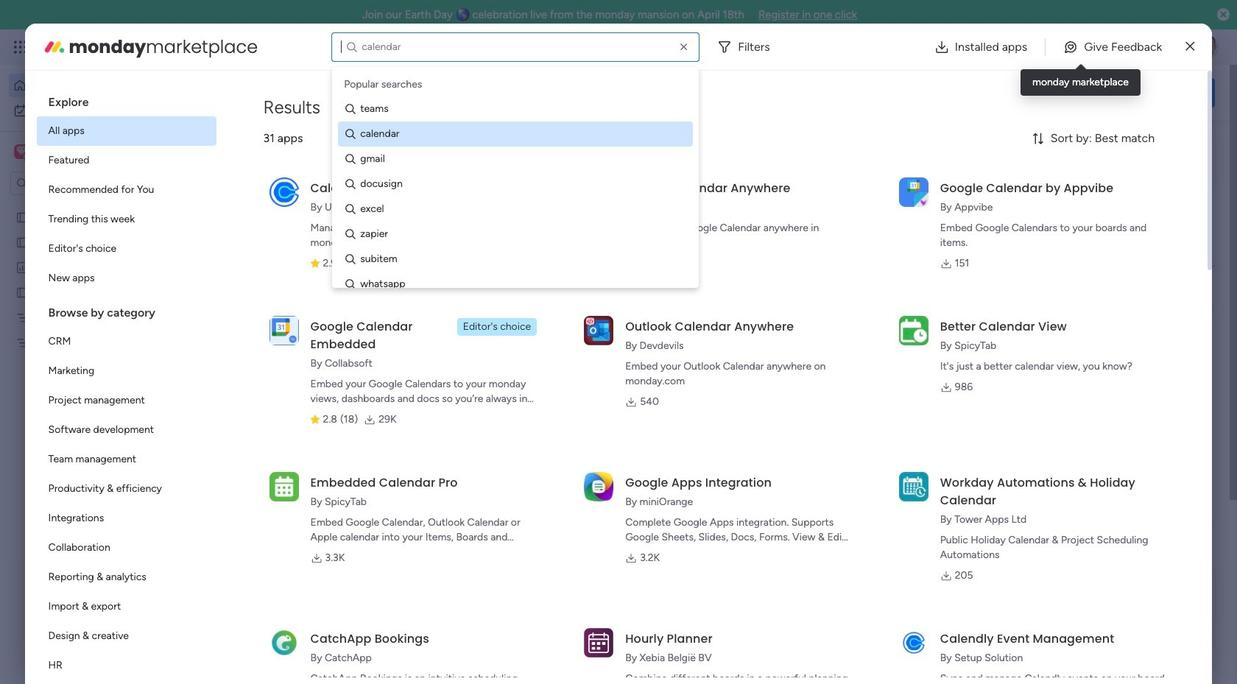 Task type: locate. For each thing, give the bounding box(es) containing it.
component image
[[246, 322, 259, 335], [487, 322, 500, 335]]

monday marketplace image right select product icon
[[42, 35, 66, 59]]

1 vertical spatial public board image
[[15, 235, 29, 249]]

quick search results list box
[[228, 167, 959, 543]]

1 horizontal spatial component image
[[728, 322, 741, 335]]

1 component image from the left
[[246, 322, 259, 335]]

component image
[[728, 322, 741, 335], [246, 502, 259, 515]]

0 horizontal spatial component image
[[246, 322, 259, 335]]

0 horizontal spatial component image
[[246, 502, 259, 515]]

2 component image from the left
[[487, 322, 500, 335]]

2 public board image from the top
[[15, 235, 29, 249]]

list box
[[37, 82, 216, 684], [0, 201, 188, 554]]

app logo image
[[269, 177, 299, 207], [899, 177, 929, 207], [269, 316, 299, 345], [584, 316, 614, 345], [899, 316, 929, 345], [269, 472, 299, 501], [584, 472, 614, 501], [899, 472, 929, 501], [269, 628, 299, 658], [584, 628, 614, 658], [899, 628, 929, 658]]

invite members image
[[1041, 40, 1056, 55]]

workspace image
[[14, 144, 29, 160], [16, 144, 26, 160]]

0 horizontal spatial monday marketplace image
[[42, 35, 66, 59]]

remove from favorites image
[[919, 299, 933, 313]]

monday marketplace image right invite members image
[[1073, 40, 1088, 55]]

heading
[[37, 82, 216, 116], [37, 293, 216, 327]]

0 vertical spatial heading
[[37, 82, 216, 116]]

2 heading from the top
[[37, 293, 216, 327]]

dapulse x slim image
[[1186, 38, 1195, 56], [1193, 136, 1211, 154]]

1 horizontal spatial component image
[[487, 322, 500, 335]]

update feed image
[[1008, 40, 1023, 55]]

option
[[9, 74, 179, 97], [9, 99, 179, 122], [37, 116, 216, 146], [37, 146, 216, 175], [37, 175, 216, 205], [0, 204, 188, 207], [37, 205, 216, 234], [37, 234, 216, 264], [37, 264, 216, 293], [37, 327, 216, 357], [37, 357, 216, 386], [37, 386, 216, 415], [37, 415, 216, 445], [37, 445, 216, 474], [37, 474, 216, 504], [37, 504, 216, 533], [37, 533, 216, 563], [37, 563, 216, 592], [37, 592, 216, 622], [37, 622, 216, 651], [37, 651, 216, 681]]

public board image
[[15, 285, 29, 299], [487, 298, 503, 315], [246, 479, 262, 495]]

2 workspace image from the left
[[16, 144, 26, 160]]

templates image image
[[1008, 326, 1202, 427]]

1 vertical spatial terry turtle image
[[262, 635, 292, 664]]

0 horizontal spatial terry turtle image
[[262, 635, 292, 664]]

terry turtle image
[[1196, 35, 1220, 59], [262, 635, 292, 664]]

monday marketplace image
[[42, 35, 66, 59], [1073, 40, 1088, 55]]

public board image
[[15, 210, 29, 224], [15, 235, 29, 249]]

check circle image
[[1017, 187, 1026, 198]]

Search in workspace field
[[31, 175, 123, 192]]

1 public board image from the top
[[15, 210, 29, 224]]

0 vertical spatial terry turtle image
[[1196, 35, 1220, 59]]

public dashboard image
[[15, 260, 29, 274]]

1 horizontal spatial monday marketplace image
[[1073, 40, 1088, 55]]

1 horizontal spatial terry turtle image
[[1196, 35, 1220, 59]]

getting started element
[[994, 566, 1215, 625]]

1 horizontal spatial public board image
[[246, 479, 262, 495]]

1 vertical spatial heading
[[37, 293, 216, 327]]

0 vertical spatial public board image
[[15, 210, 29, 224]]



Task type: vqa. For each thing, say whether or not it's contained in the screenshot.
Search Icon
no



Task type: describe. For each thing, give the bounding box(es) containing it.
1 vertical spatial component image
[[246, 502, 259, 515]]

1 workspace image from the left
[[14, 144, 29, 160]]

v2 user feedback image
[[1006, 84, 1017, 101]]

1 vertical spatial dapulse x slim image
[[1193, 136, 1211, 154]]

search everything image
[[1109, 40, 1124, 55]]

circle o image
[[1017, 224, 1026, 235]]

help image
[[1142, 40, 1156, 55]]

v2 bolt switch image
[[1121, 84, 1130, 101]]

help center element
[[994, 637, 1215, 684]]

2 image
[[1019, 30, 1033, 47]]

add to favorites image
[[437, 479, 452, 494]]

select product image
[[13, 40, 28, 55]]

2 horizontal spatial public board image
[[487, 298, 503, 315]]

see plans image
[[244, 39, 258, 55]]

0 vertical spatial dapulse x slim image
[[1186, 38, 1195, 56]]

workspace selection element
[[14, 143, 123, 162]]

0 vertical spatial component image
[[728, 322, 741, 335]]

1 heading from the top
[[37, 82, 216, 116]]

notifications image
[[976, 40, 991, 55]]

0 horizontal spatial public board image
[[15, 285, 29, 299]]



